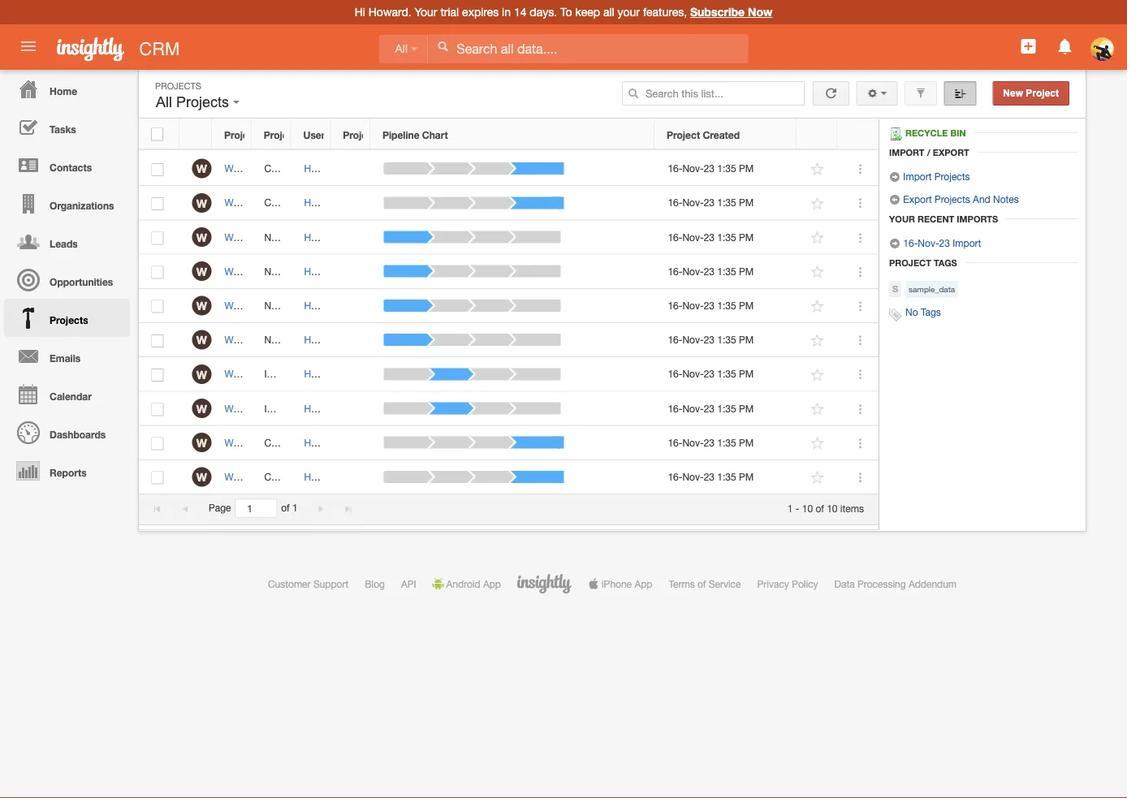Task type: locate. For each thing, give the bounding box(es) containing it.
notes
[[993, 193, 1019, 205]]

trading
[[343, 437, 375, 448]]

3 16-nov-23 1:35 pm from the top
[[668, 231, 754, 243]]

1 x250 from the top
[[271, 300, 293, 311]]

1 x520 from the top
[[278, 163, 301, 174]]

brown for mills
[[341, 197, 369, 209]]

4 16-nov-23 1:35 pm cell from the top
[[656, 255, 798, 289]]

2 16-nov-23 1:35 pm cell from the top
[[656, 186, 798, 220]]

t920 for warbucks
[[267, 471, 289, 483]]

pm for sakda
[[739, 403, 754, 414]]

brown for martin
[[341, 266, 369, 277]]

3 started from the top
[[283, 300, 315, 311]]

contacts
[[50, 162, 92, 173]]

warbucks for x250
[[302, 334, 346, 346]]

w
[[196, 162, 207, 176], [196, 196, 207, 210], [196, 231, 207, 244], [196, 265, 207, 278], [196, 299, 207, 313], [196, 334, 207, 347], [196, 368, 207, 381], [196, 402, 207, 415], [196, 436, 207, 450], [196, 471, 207, 484]]

projects inside button
[[176, 94, 229, 110]]

brown for sakda
[[341, 403, 369, 414]]

6 pm from the top
[[739, 334, 754, 346]]

corp. for trading
[[378, 437, 402, 448]]

- left carlos
[[394, 334, 398, 346]]

3 not started from the top
[[264, 300, 315, 311]]

10 pm from the top
[[739, 471, 754, 483]]

Search this list... text field
[[622, 81, 805, 106]]

w link for whirlygig g250 - oceanic airlines - mark sakda
[[192, 399, 212, 418]]

1 horizontal spatial all
[[395, 43, 408, 55]]

3 not started cell from the top
[[252, 289, 315, 323]]

- up whirlwinder x520 - warbucks industries - roger mills
[[303, 163, 307, 174]]

3 completed from the top
[[264, 437, 313, 448]]

8 16-nov-23 1:35 pm from the top
[[668, 403, 754, 414]]

oceanic
[[310, 163, 346, 174], [300, 403, 336, 414]]

projects up all projects
[[155, 80, 201, 91]]

3 follow image from the top
[[810, 333, 826, 349]]

5 cell from the top
[[331, 289, 371, 323]]

1 vertical spatial progress
[[275, 403, 314, 414]]

projects
[[155, 80, 201, 91], [176, 94, 229, 110], [935, 171, 970, 182], [935, 193, 971, 205], [50, 314, 88, 326]]

7 w row from the top
[[139, 358, 879, 392]]

howard brown up cyberdyne at top left
[[304, 266, 369, 277]]

not started down cyberdyne at top left
[[264, 334, 315, 346]]

10 howard from the top
[[304, 471, 338, 483]]

7 cell from the top
[[331, 358, 371, 392]]

smith
[[431, 334, 457, 346]]

brown
[[341, 163, 369, 174], [341, 197, 369, 209], [341, 231, 369, 243], [341, 266, 369, 277], [341, 300, 369, 311], [341, 334, 369, 346], [341, 369, 369, 380], [341, 403, 369, 414], [341, 437, 369, 448], [341, 471, 369, 483]]

0 vertical spatial all
[[395, 43, 408, 55]]

of right 1 'field'
[[281, 503, 290, 514]]

w row down mills
[[139, 220, 879, 255]]

completed up whirlwinder x520 - warbucks industries - roger mills
[[264, 163, 313, 174]]

nov- for mills
[[683, 197, 704, 209]]

w link for whirlwinder x520 - warbucks industries - roger mills
[[192, 193, 212, 213]]

howard down whirlygig g250 - oceanic airlines - mark sakda
[[304, 437, 338, 448]]

howard down the whirlybird g950 - sirius corp. - tina martin link
[[304, 300, 338, 311]]

import down /
[[904, 171, 932, 182]]

follow image for mills
[[810, 196, 826, 211]]

- up of 1
[[292, 471, 296, 483]]

1 g950 from the top
[[271, 231, 295, 243]]

howard for whirlygig g250 - oceanic airlines - mark sakda
[[304, 403, 338, 414]]

4 whirlybird from the top
[[225, 334, 268, 346]]

sample_data
[[909, 285, 955, 294]]

terms of service
[[669, 578, 741, 590]]

nov- for martin
[[683, 266, 704, 277]]

progress for jakubowski
[[275, 369, 314, 380]]

brown down whirlygig t920 - nakatomi trading corp. - samantha wright
[[341, 471, 369, 483]]

/
[[927, 147, 931, 158]]

brown up the whirlwinder x520 - warbucks industries - roger mills link
[[341, 163, 369, 174]]

4 follow image from the top
[[810, 402, 826, 417]]

not started for warbucks
[[264, 334, 315, 346]]

whirlwinder x520 - warbucks industries - roger mills
[[225, 197, 457, 209]]

1 vertical spatial x520
[[278, 197, 301, 209]]

16-nov-23 import
[[901, 237, 982, 249]]

howard down globex
[[304, 266, 338, 277]]

t920
[[267, 437, 289, 448], [267, 471, 289, 483]]

howard for whirlybird x250 - warbucks industries - carlos smith
[[304, 334, 338, 346]]

cell
[[331, 152, 371, 186], [331, 186, 371, 220], [331, 220, 371, 255], [331, 255, 371, 289], [331, 289, 371, 323], [331, 323, 371, 358], [331, 358, 371, 392], [331, 392, 371, 426], [331, 426, 371, 460], [331, 460, 371, 495]]

g950 for sirius
[[271, 266, 295, 277]]

howard brown link down whirlwinder x520 - warbucks industries - roger mills
[[304, 231, 369, 243]]

howard brown link down nakatomi
[[304, 471, 369, 483]]

0 vertical spatial circle arrow right image
[[889, 171, 901, 183]]

1 horizontal spatial your
[[889, 214, 915, 224]]

all inside all projects button
[[156, 94, 172, 110]]

5 1:35 from the top
[[718, 300, 736, 311]]

features,
[[643, 5, 687, 19]]

not started
[[264, 231, 315, 243], [264, 266, 315, 277], [264, 300, 315, 311], [264, 334, 315, 346]]

0 vertical spatial project
[[1026, 88, 1059, 99]]

corp. right the systems
[[393, 300, 417, 311]]

no
[[906, 307, 918, 318]]

follow image
[[810, 265, 826, 280], [810, 299, 826, 314], [810, 333, 826, 349], [810, 402, 826, 417]]

2 pm from the top
[[739, 197, 754, 209]]

w row down 'gomez'
[[139, 323, 879, 358]]

airlines for mark
[[339, 403, 371, 414]]

completed down whirlygig g250 - oceanic airlines - mark sakda
[[264, 437, 313, 448]]

emails
[[50, 353, 81, 364]]

g250 for oceanic
[[267, 403, 291, 414]]

0 vertical spatial oceanic
[[310, 163, 346, 174]]

cell up "whirlygig t920 - warbucks industries - wayne miyazaki" "link"
[[331, 426, 371, 460]]

-
[[303, 163, 307, 174], [383, 163, 387, 174], [303, 197, 307, 209], [401, 197, 405, 209], [297, 231, 301, 243], [338, 231, 342, 243], [297, 266, 301, 277], [358, 266, 362, 277], [296, 300, 300, 311], [420, 300, 424, 311], [296, 334, 300, 346], [394, 334, 398, 346], [294, 369, 298, 380], [375, 369, 379, 380], [294, 403, 298, 414], [373, 403, 377, 414], [292, 437, 296, 448], [405, 437, 409, 448], [292, 471, 296, 483], [390, 471, 394, 483], [796, 503, 800, 514]]

cell down whirlybird x250 - cyberdyne systems corp. - nicole gomez at the top left of the page
[[331, 323, 371, 358]]

pipeline
[[383, 129, 420, 140]]

9 cell from the top
[[331, 426, 371, 460]]

circle arrow left image
[[889, 194, 901, 206]]

3 whirlybird from the top
[[225, 300, 268, 311]]

0 vertical spatial x250
[[271, 300, 293, 311]]

2 horizontal spatial of
[[816, 503, 824, 514]]

1:35 for nicole
[[718, 300, 736, 311]]

whirlybird for whirlybird x250 - warbucks industries - carlos smith
[[225, 334, 268, 346]]

not started cell down whirlybird g950 - globex - albert lee
[[252, 255, 315, 289]]

3 cell from the top
[[331, 220, 371, 255]]

warbucks down cyberdyne at top left
[[302, 334, 346, 346]]

trial
[[441, 5, 459, 19]]

2 1:35 from the top
[[718, 197, 736, 209]]

1 vertical spatial export
[[904, 193, 932, 205]]

None checkbox
[[151, 232, 164, 245], [151, 437, 164, 450], [151, 472, 164, 485], [151, 232, 164, 245], [151, 437, 164, 450], [151, 472, 164, 485]]

brown up whirlybird x250 - cyberdyne systems corp. - nicole gomez at the top left of the page
[[341, 266, 369, 277]]

5 pm from the top
[[739, 300, 754, 311]]

brown for lane
[[341, 369, 369, 380]]

2 completed cell from the top
[[252, 186, 313, 220]]

brown up whirlygig t920 - nakatomi trading corp. - samantha wright
[[341, 403, 369, 414]]

8 howard brown link from the top
[[304, 403, 369, 414]]

circle arrow right image for 16-nov-23 import
[[889, 238, 901, 249]]

1 horizontal spatial app
[[635, 578, 653, 590]]

5 howard from the top
[[304, 300, 338, 311]]

airlines up the whirlwinder x520 - warbucks industries - roger mills link
[[349, 163, 380, 174]]

subscribe now link
[[690, 5, 773, 19]]

w row up miyazaki
[[139, 426, 879, 460]]

project left the created
[[667, 129, 700, 140]]

industries for wayne
[[345, 471, 387, 483]]

1 vertical spatial oceanic
[[300, 403, 336, 414]]

industries for roger
[[356, 197, 399, 209]]

3 16-nov-23 1:35 pm cell from the top
[[656, 220, 798, 255]]

brown up whirlybird x250 - warbucks industries - carlos smith link
[[341, 300, 369, 311]]

in down whirlygig g250 - jakubowski llc - barbara lane
[[264, 403, 272, 414]]

howard
[[304, 163, 338, 174], [304, 197, 338, 209], [304, 231, 338, 243], [304, 266, 338, 277], [304, 300, 338, 311], [304, 334, 338, 346], [304, 369, 338, 380], [304, 403, 338, 414], [304, 437, 338, 448], [304, 471, 338, 483]]

- up whirlybird g950 - globex - albert lee
[[303, 197, 307, 209]]

cell left lee
[[331, 220, 371, 255]]

tasks link
[[4, 108, 130, 146]]

2 howard from the top
[[304, 197, 338, 209]]

whirlygig t920 - nakatomi trading corp. - samantha wright
[[225, 437, 487, 448]]

warbucks down nakatomi
[[299, 471, 342, 483]]

w link for whirlygig t920 - nakatomi trading corp. - samantha wright
[[192, 433, 212, 453]]

support
[[313, 578, 349, 590]]

howard up nakatomi
[[304, 403, 338, 414]]

whirlybird for whirlybird g950 - sirius corp. - tina martin
[[225, 266, 268, 277]]

1:35 for lane
[[718, 369, 736, 380]]

1 in from the top
[[264, 369, 272, 380]]

of right terms
[[698, 578, 706, 590]]

1 vertical spatial in progress
[[264, 403, 314, 414]]

0 vertical spatial in
[[264, 369, 272, 380]]

app right android
[[483, 578, 501, 590]]

in progress cell
[[252, 358, 314, 392], [252, 392, 314, 426]]

0 horizontal spatial project
[[667, 129, 700, 140]]

6 w link from the top
[[192, 330, 212, 350]]

2 10 from the left
[[827, 503, 838, 514]]

t920 for nakatomi
[[267, 437, 289, 448]]

0 vertical spatial warbucks
[[310, 197, 353, 209]]

1 vertical spatial circle arrow right image
[[889, 238, 901, 249]]

g250
[[267, 369, 291, 380], [267, 403, 291, 414]]

recent
[[918, 214, 955, 224]]

2 in progress cell from the top
[[252, 392, 314, 426]]

howard brown link for nicole
[[304, 300, 369, 311]]

app right iphone
[[635, 578, 653, 590]]

1:35 for samantha
[[718, 437, 736, 448]]

nakatomi
[[299, 437, 340, 448]]

emails link
[[4, 337, 130, 375]]

1 in progress from the top
[[264, 369, 314, 380]]

1 not from the top
[[264, 231, 280, 243]]

in progress for jakubowski
[[264, 369, 314, 380]]

0 vertical spatial t920
[[267, 437, 289, 448]]

9 brown from the top
[[341, 437, 369, 448]]

completed for whirlwinder x520 - warbucks industries - roger mills
[[264, 197, 313, 209]]

2 not from the top
[[264, 266, 280, 277]]

circle arrow right image for import projects
[[889, 171, 901, 183]]

5 w from the top
[[196, 299, 207, 313]]

2 howard brown link from the top
[[304, 197, 369, 209]]

howard brown link up cyberdyne at top left
[[304, 266, 369, 277]]

row
[[139, 119, 878, 150]]

3 completed cell from the top
[[252, 426, 313, 460]]

1 vertical spatial warbucks
[[302, 334, 346, 346]]

4 w link from the top
[[192, 262, 212, 281]]

nov- for allen
[[683, 163, 704, 174]]

projects down crm on the left top of the page
[[176, 94, 229, 110]]

1 horizontal spatial project
[[889, 257, 932, 268]]

t920 up of 1
[[267, 471, 289, 483]]

circle arrow right image inside the import projects link
[[889, 171, 901, 183]]

customer support
[[268, 578, 349, 590]]

navigation
[[0, 70, 130, 490]]

blog link
[[365, 578, 385, 590]]

3 howard brown from the top
[[304, 231, 369, 243]]

0 vertical spatial import
[[889, 147, 925, 158]]

howard brown for mills
[[304, 197, 369, 209]]

4 howard brown link from the top
[[304, 266, 369, 277]]

not started cell for warbucks
[[252, 323, 315, 358]]

4 completed from the top
[[264, 471, 313, 483]]

8 cell from the top
[[331, 392, 371, 426]]

- left nakatomi
[[292, 437, 296, 448]]

1 t920 from the top
[[267, 437, 289, 448]]

projects inside navigation
[[50, 314, 88, 326]]

0 vertical spatial industries
[[356, 197, 399, 209]]

1 vertical spatial industries
[[349, 334, 391, 346]]

cell down whirlybird x250 - warbucks industries - carlos smith link
[[331, 358, 371, 392]]

llc
[[355, 369, 373, 380]]

1 left items
[[788, 503, 793, 514]]

10
[[802, 503, 813, 514], [827, 503, 838, 514]]

row group
[[139, 152, 879, 495]]

1 vertical spatial import
[[904, 171, 932, 182]]

cell up whirlybird x250 - warbucks industries - carlos smith link
[[331, 289, 371, 323]]

howard brown up whirlwinder x520 - warbucks industries - roger mills
[[304, 163, 369, 174]]

chart
[[422, 129, 448, 140]]

1 app from the left
[[483, 578, 501, 590]]

1 vertical spatial your
[[889, 214, 915, 224]]

brown up the albert
[[341, 197, 369, 209]]

airlines for cynthia
[[349, 163, 380, 174]]

8 pm from the top
[[739, 403, 754, 414]]

0 vertical spatial export
[[933, 147, 970, 158]]

not started up sirius
[[264, 231, 315, 243]]

crm
[[139, 38, 180, 59]]

brown for samantha
[[341, 437, 369, 448]]

4 not started from the top
[[264, 334, 315, 346]]

1 completed from the top
[[264, 163, 313, 174]]

howard brown link for allen
[[304, 163, 369, 174]]

navigation containing home
[[0, 70, 130, 490]]

x520
[[278, 163, 301, 174], [278, 197, 301, 209]]

in left jakubowski in the left of the page
[[264, 369, 272, 380]]

s
[[893, 284, 898, 294]]

1 vertical spatial corp.
[[393, 300, 417, 311]]

8 howard from the top
[[304, 403, 338, 414]]

follow image
[[810, 162, 826, 177], [810, 196, 826, 211], [810, 230, 826, 246], [810, 367, 826, 383], [810, 436, 826, 451], [810, 470, 826, 486]]

howard brown link up whirlwinder x520 - warbucks industries - roger mills
[[304, 163, 369, 174]]

16-nov-23 1:35 pm cell for martin
[[656, 255, 798, 289]]

1 field
[[236, 500, 276, 517]]

howard brown down nakatomi
[[304, 471, 369, 483]]

0 horizontal spatial of
[[281, 503, 290, 514]]

0 vertical spatial progress
[[275, 369, 314, 380]]

x250 left cyberdyne at top left
[[271, 300, 293, 311]]

w row up 'gomez'
[[139, 255, 879, 289]]

1 howard from the top
[[304, 163, 338, 174]]

4 16-nov-23 1:35 pm from the top
[[668, 266, 754, 277]]

search image
[[628, 88, 639, 99]]

2 completed from the top
[[264, 197, 313, 209]]

howard for whirlygig t920 - nakatomi trading corp. - samantha wright
[[304, 437, 338, 448]]

w row down allen
[[139, 186, 879, 220]]

industries down the systems
[[349, 334, 391, 346]]

circle arrow right image
[[889, 171, 901, 183], [889, 238, 901, 249]]

1:35 for smith
[[718, 334, 736, 346]]

in progress cell for oceanic
[[252, 392, 314, 426]]

0 vertical spatial your
[[415, 5, 437, 19]]

expires
[[462, 5, 499, 19]]

w link
[[192, 159, 212, 178], [192, 193, 212, 213], [192, 227, 212, 247], [192, 262, 212, 281], [192, 296, 212, 315], [192, 330, 212, 350], [192, 365, 212, 384], [192, 399, 212, 418], [192, 433, 212, 453], [192, 467, 212, 487]]

- left the albert
[[338, 231, 342, 243]]

app
[[483, 578, 501, 590], [635, 578, 653, 590]]

service
[[709, 578, 741, 590]]

7 w link from the top
[[192, 365, 212, 384]]

all inside all link
[[395, 43, 408, 55]]

started down cyberdyne at top left
[[283, 334, 315, 346]]

in progress cell up nakatomi
[[252, 392, 314, 426]]

9 w from the top
[[196, 436, 207, 450]]

5 follow image from the top
[[810, 436, 826, 451]]

not up whirlygig g250 - jakubowski llc - barbara lane
[[264, 334, 280, 346]]

export right circle arrow left icon
[[904, 193, 932, 205]]

3 follow image from the top
[[810, 230, 826, 246]]

2 vertical spatial import
[[953, 237, 982, 249]]

0 vertical spatial whirlwinder
[[225, 163, 276, 174]]

whirlygig for whirlygig g250 - jakubowski llc - barbara lane
[[225, 369, 265, 380]]

None checkbox
[[151, 128, 163, 141], [151, 163, 164, 176], [151, 197, 164, 210], [151, 266, 164, 279], [151, 300, 164, 313], [151, 335, 164, 348], [151, 369, 164, 382], [151, 403, 164, 416], [151, 128, 163, 141], [151, 163, 164, 176], [151, 197, 164, 210], [151, 266, 164, 279], [151, 300, 164, 313], [151, 335, 164, 348], [151, 369, 164, 382], [151, 403, 164, 416]]

pm for samantha
[[739, 437, 754, 448]]

10 brown from the top
[[341, 471, 369, 483]]

page
[[209, 503, 231, 514]]

1 1:35 from the top
[[718, 163, 736, 174]]

g950 left sirius
[[271, 266, 295, 277]]

not started cell up sirius
[[252, 220, 315, 255]]

cog image
[[867, 88, 878, 99]]

pm for miyazaki
[[739, 471, 754, 483]]

whirlybird x250 - warbucks industries - carlos smith
[[225, 334, 457, 346]]

g250 down whirlygig g250 - jakubowski llc - barbara lane
[[267, 403, 291, 414]]

not for sirius
[[264, 266, 280, 277]]

w row
[[139, 152, 879, 186], [139, 186, 879, 220], [139, 220, 879, 255], [139, 255, 879, 289], [139, 289, 879, 323], [139, 323, 879, 358], [139, 358, 879, 392], [139, 392, 879, 426], [139, 426, 879, 460], [139, 460, 879, 495]]

completed up whirlybird g950 - globex - albert lee
[[264, 197, 313, 209]]

imports
[[957, 214, 998, 224]]

completed cell
[[252, 152, 313, 186], [252, 186, 313, 220], [252, 426, 313, 460], [252, 460, 313, 495]]

g950
[[271, 231, 295, 243], [271, 266, 295, 277]]

0 horizontal spatial 1
[[292, 503, 298, 514]]

home link
[[4, 70, 130, 108]]

blog
[[365, 578, 385, 590]]

2 follow image from the top
[[810, 299, 826, 314]]

industries down whirlygig t920 - nakatomi trading corp. - samantha wright link
[[345, 471, 387, 483]]

1 w from the top
[[196, 162, 207, 176]]

0 horizontal spatial export
[[904, 193, 932, 205]]

howard brown for miyazaki
[[304, 471, 369, 483]]

1 progress from the top
[[275, 369, 314, 380]]

in
[[264, 369, 272, 380], [264, 403, 272, 414]]

completed cell up whirlybird g950 - globex - albert lee
[[252, 186, 313, 220]]

1 horizontal spatial export
[[933, 147, 970, 158]]

0 horizontal spatial all
[[156, 94, 172, 110]]

whirlygig for whirlygig g250 - oceanic airlines - mark sakda
[[225, 403, 265, 414]]

0 vertical spatial x520
[[278, 163, 301, 174]]

pm for mills
[[739, 197, 754, 209]]

16-nov-23 1:35 pm cell for sakda
[[656, 392, 798, 426]]

10 16-nov-23 1:35 pm from the top
[[668, 471, 754, 483]]

1 pm from the top
[[739, 163, 754, 174]]

howard brown down whirlwinder x520 - warbucks industries - roger mills
[[304, 231, 369, 243]]

android
[[446, 578, 481, 590]]

8 1:35 from the top
[[718, 403, 736, 414]]

0 vertical spatial in progress
[[264, 369, 314, 380]]

projects for export projects and notes
[[935, 193, 971, 205]]

progress for oceanic
[[275, 403, 314, 414]]

1 vertical spatial g950
[[271, 266, 295, 277]]

w for whirlygig t920 - nakatomi trading corp. - samantha wright
[[196, 436, 207, 450]]

2 follow image from the top
[[810, 196, 826, 211]]

16-nov-23 1:35 pm cell
[[656, 152, 798, 186], [656, 186, 798, 220], [656, 220, 798, 255], [656, 255, 798, 289], [656, 289, 798, 323], [656, 323, 798, 358], [656, 358, 798, 392], [656, 392, 798, 426], [656, 426, 798, 460], [656, 460, 798, 495]]

whirlygig for whirlygig t920 - nakatomi trading corp. - samantha wright
[[225, 437, 265, 448]]

2 started from the top
[[283, 266, 315, 277]]

3 whirlygig from the top
[[225, 437, 265, 448]]

7 16-nov-23 1:35 pm cell from the top
[[656, 358, 798, 392]]

6 16-nov-23 1:35 pm from the top
[[668, 334, 754, 346]]

not left cyberdyne at top left
[[264, 300, 280, 311]]

0 vertical spatial g950
[[271, 231, 295, 243]]

app for iphone app
[[635, 578, 653, 590]]

whirlybird g950 - globex - albert lee
[[225, 231, 389, 243]]

circle arrow right image up circle arrow left icon
[[889, 171, 901, 183]]

completed cell for whirlwinder x520 - oceanic airlines - cynthia allen
[[252, 152, 313, 186]]

0 vertical spatial g250
[[267, 369, 291, 380]]

5 16-nov-23 1:35 pm cell from the top
[[656, 289, 798, 323]]

not started cell up jakubowski in the left of the page
[[252, 323, 315, 358]]

show list view filters image
[[915, 88, 927, 99]]

- left sirius
[[297, 266, 301, 277]]

4 1:35 from the top
[[718, 266, 736, 277]]

5 howard brown from the top
[[304, 300, 369, 311]]

10 w link from the top
[[192, 467, 212, 487]]

started for cyberdyne
[[283, 300, 315, 311]]

howard up the whirlybird g950 - sirius corp. - tina martin link
[[304, 231, 338, 243]]

1 follow image from the top
[[810, 265, 826, 280]]

0 vertical spatial airlines
[[349, 163, 380, 174]]

follow image for whirlybird g950 - sirius corp. - tina martin
[[810, 265, 826, 280]]

albert
[[344, 231, 370, 243]]

iphone app link
[[588, 578, 653, 590]]

2 x250 from the top
[[271, 334, 293, 346]]

16-nov-23 1:35 pm for miyazaki
[[668, 471, 754, 483]]

1 vertical spatial project
[[667, 129, 700, 140]]

w row down smith
[[139, 358, 879, 392]]

subscribe
[[690, 5, 745, 19]]

2 horizontal spatial project
[[1026, 88, 1059, 99]]

howard brown link down whirlygig g250 - jakubowski llc - barbara lane link
[[304, 403, 369, 414]]

6 brown from the top
[[341, 334, 369, 346]]

w for whirlybird g950 - sirius corp. - tina martin
[[196, 265, 207, 278]]

1 vertical spatial all
[[156, 94, 172, 110]]

cell up the albert
[[331, 186, 371, 220]]

warbucks for x520
[[310, 197, 353, 209]]

3 w link from the top
[[192, 227, 212, 247]]

23 for samantha
[[704, 437, 715, 448]]

not
[[264, 231, 280, 243], [264, 266, 280, 277], [264, 300, 280, 311], [264, 334, 280, 346]]

2 16-nov-23 1:35 pm from the top
[[668, 197, 754, 209]]

oceanic up nakatomi
[[300, 403, 336, 414]]

project up s
[[889, 257, 932, 268]]

9 howard brown link from the top
[[304, 437, 369, 448]]

2 vertical spatial corp.
[[378, 437, 402, 448]]

2 t920 from the top
[[267, 471, 289, 483]]

import left /
[[889, 147, 925, 158]]

not started for cyberdyne
[[264, 300, 315, 311]]

cell for miyazaki
[[331, 460, 371, 495]]

all for all
[[395, 43, 408, 55]]

w for whirlygig t920 - warbucks industries - wayne miyazaki
[[196, 471, 207, 484]]

0 horizontal spatial your
[[415, 5, 437, 19]]

brown up "whirlygig t920 - warbucks industries - wayne miyazaki" "link"
[[341, 437, 369, 448]]

whirlybird g950 - globex - albert lee link
[[225, 231, 397, 243]]

16-nov-23 1:35 pm
[[668, 163, 754, 174], [668, 197, 754, 209], [668, 231, 754, 243], [668, 266, 754, 277], [668, 300, 754, 311], [668, 334, 754, 346], [668, 369, 754, 380], [668, 403, 754, 414], [668, 437, 754, 448], [668, 471, 754, 483]]

howard up globex
[[304, 197, 338, 209]]

all down crm on the left top of the page
[[156, 94, 172, 110]]

3 pm from the top
[[739, 231, 754, 243]]

addendum
[[909, 578, 957, 590]]

1 completed cell from the top
[[252, 152, 313, 186]]

1 - 10 of 10 items
[[788, 503, 864, 514]]

1 vertical spatial t920
[[267, 471, 289, 483]]

1 horizontal spatial 10
[[827, 503, 838, 514]]

notifications image
[[1056, 37, 1075, 56]]

1 vertical spatial airlines
[[339, 403, 371, 414]]

cell for mills
[[331, 186, 371, 220]]

0 horizontal spatial app
[[483, 578, 501, 590]]

16- for miyazaki
[[668, 471, 683, 483]]

t920 left nakatomi
[[267, 437, 289, 448]]

brown for smith
[[341, 334, 369, 346]]

export projects and notes
[[901, 193, 1019, 205]]

no tags
[[906, 307, 941, 318]]

Search all data.... text field
[[428, 34, 748, 63]]

2 vertical spatial warbucks
[[299, 471, 342, 483]]

howard brown link up whirlybird x250 - warbucks industries - carlos smith
[[304, 300, 369, 311]]

1 horizontal spatial 1
[[788, 503, 793, 514]]

1 vertical spatial x250
[[271, 334, 293, 346]]

tasks
[[50, 123, 76, 135]]

projects for all projects
[[176, 94, 229, 110]]

4 howard from the top
[[304, 266, 338, 277]]

howard brown link for smith
[[304, 334, 369, 346]]

in progress
[[264, 369, 314, 380], [264, 403, 314, 414]]

not started for sirius
[[264, 266, 315, 277]]

2 vertical spatial project
[[889, 257, 932, 268]]

project
[[1026, 88, 1059, 99], [667, 129, 700, 140], [889, 257, 932, 268]]

1 16-nov-23 1:35 pm from the top
[[668, 163, 754, 174]]

iphone app
[[602, 578, 653, 590]]

industries up lee
[[356, 197, 399, 209]]

1 follow image from the top
[[810, 162, 826, 177]]

recycle
[[906, 128, 948, 138]]

16-nov-23 import link
[[889, 237, 982, 249]]

corp. right sirius
[[331, 266, 355, 277]]

cell for samantha
[[331, 426, 371, 460]]

1 vertical spatial g250
[[267, 403, 291, 414]]

0 horizontal spatial 10
[[802, 503, 813, 514]]

2 vertical spatial industries
[[345, 471, 387, 483]]

warbucks for t920
[[299, 471, 342, 483]]

1 vertical spatial in
[[264, 403, 272, 414]]

completed up of 1
[[264, 471, 313, 483]]

not for globex
[[264, 231, 280, 243]]

7 w from the top
[[196, 368, 207, 381]]

w row up mills
[[139, 152, 879, 186]]

howard brown link down whirlybird x250 - warbucks industries - carlos smith
[[304, 369, 369, 380]]

brown down whirlybird x250 - warbucks industries - carlos smith link
[[341, 369, 369, 380]]

your
[[618, 5, 640, 19]]

1 vertical spatial whirlwinder
[[225, 197, 276, 209]]

not started cell
[[252, 220, 315, 255], [252, 255, 315, 289], [252, 289, 315, 323], [252, 323, 315, 358]]

whirlwinder
[[225, 163, 276, 174], [225, 197, 276, 209]]

white image
[[437, 41, 449, 52]]

1 howard brown link from the top
[[304, 163, 369, 174]]

1 whirlygig from the top
[[225, 369, 265, 380]]

howard down nakatomi
[[304, 471, 338, 483]]

data processing addendum link
[[835, 578, 957, 590]]

howard brown
[[304, 163, 369, 174], [304, 197, 369, 209], [304, 231, 369, 243], [304, 266, 369, 277], [304, 300, 369, 311], [304, 334, 369, 346], [304, 369, 369, 380], [304, 403, 369, 414], [304, 437, 369, 448], [304, 471, 369, 483]]

16-nov-23 1:35 pm cell for lane
[[656, 358, 798, 392]]

import for import projects
[[904, 171, 932, 182]]

started for globex
[[283, 231, 315, 243]]

recycle bin link
[[889, 128, 974, 141]]

warbucks
[[310, 197, 353, 209], [302, 334, 346, 346], [299, 471, 342, 483]]

circle arrow right image inside 16-nov-23 import link
[[889, 238, 901, 249]]

howard brown down whirlybird x250 - warbucks industries - carlos smith
[[304, 369, 369, 380]]

g250 left jakubowski in the left of the page
[[267, 369, 291, 380]]



Task type: describe. For each thing, give the bounding box(es) containing it.
all link
[[379, 34, 428, 64]]

23 for allen
[[704, 163, 715, 174]]

1 w row from the top
[[139, 152, 879, 186]]

whirlygig g250 - jakubowski llc - barbara lane
[[225, 369, 440, 380]]

android app
[[446, 578, 501, 590]]

import / export
[[889, 147, 970, 158]]

follow image for miyazaki
[[810, 470, 826, 486]]

oceanic for in progress
[[300, 403, 336, 414]]

follow image for whirlybird x250 - cyberdyne systems corp. - nicole gomez
[[810, 299, 826, 314]]

leads
[[50, 238, 78, 249]]

export projects and notes link
[[889, 193, 1019, 206]]

nicole
[[426, 300, 454, 311]]

3 1:35 from the top
[[718, 231, 736, 243]]

cell for nicole
[[331, 289, 371, 323]]

jakubowski
[[300, 369, 352, 380]]

howard for whirlwinder x520 - oceanic airlines - cynthia allen
[[304, 163, 338, 174]]

x520 for oceanic
[[278, 163, 301, 174]]

created
[[703, 129, 740, 140]]

whirlybird g950 - sirius corp. - tina martin
[[225, 266, 413, 277]]

martin
[[385, 266, 413, 277]]

follow image for whirlygig g250 - oceanic airlines - mark sakda
[[810, 402, 826, 417]]

all projects
[[156, 94, 233, 110]]

howard brown link for mills
[[304, 197, 369, 209]]

policy
[[792, 578, 818, 590]]

tags
[[934, 257, 957, 268]]

data
[[835, 578, 855, 590]]

pm for allen
[[739, 163, 754, 174]]

- left mark
[[373, 403, 377, 414]]

w link for whirlybird x250 - warbucks industries - carlos smith
[[192, 330, 212, 350]]

1 1 from the left
[[292, 503, 298, 514]]

projects link
[[4, 299, 130, 337]]

0 vertical spatial corp.
[[331, 266, 355, 277]]

of 1
[[281, 503, 298, 514]]

nov- for nicole
[[683, 300, 704, 311]]

wayne
[[397, 471, 426, 483]]

w for whirlygig g250 - oceanic airlines - mark sakda
[[196, 402, 207, 415]]

miyazaki
[[429, 471, 467, 483]]

16- for mills
[[668, 197, 683, 209]]

import for import / export
[[889, 147, 925, 158]]

1 10 from the left
[[802, 503, 813, 514]]

started for sirius
[[283, 266, 315, 277]]

globex
[[304, 231, 335, 243]]

refresh list image
[[824, 88, 839, 99]]

23 for smith
[[704, 334, 715, 346]]

howard for whirlwinder x520 - warbucks industries - roger mills
[[304, 197, 338, 209]]

barbara
[[382, 369, 416, 380]]

whirlybird g950 - sirius corp. - tina martin link
[[225, 266, 421, 277]]

whirlygig g250 - jakubowski llc - barbara lane link
[[225, 369, 449, 380]]

import projects link
[[889, 171, 970, 183]]

pm for nicole
[[739, 300, 754, 311]]

howard brown for smith
[[304, 334, 369, 346]]

1:35 for mills
[[718, 197, 736, 209]]

new project link
[[993, 81, 1070, 106]]

brown for allen
[[341, 163, 369, 174]]

row containing pipeline chart
[[139, 119, 878, 150]]

16-nov-23 1:35 pm for samantha
[[668, 437, 754, 448]]

howard brown for martin
[[304, 266, 369, 277]]

in progress cell for jakubowski
[[252, 358, 314, 392]]

api link
[[401, 578, 416, 590]]

3 w row from the top
[[139, 220, 879, 255]]

whirlygig t920 - warbucks industries - wayne miyazaki link
[[225, 471, 475, 483]]

project created
[[667, 129, 740, 140]]

16-nov-23 1:35 pm cell for miyazaki
[[656, 460, 798, 495]]

corp. for systems
[[393, 300, 417, 311]]

howard brown link for miyazaki
[[304, 471, 369, 483]]

hi
[[355, 5, 365, 19]]

all
[[603, 5, 615, 19]]

8 w row from the top
[[139, 392, 879, 426]]

- left roger
[[401, 197, 405, 209]]

cynthia
[[389, 163, 423, 174]]

terms of service link
[[669, 578, 741, 590]]

16- for martin
[[668, 266, 683, 277]]

completed for whirlwinder x520 - oceanic airlines - cynthia allen
[[264, 163, 313, 174]]

howard brown link for sakda
[[304, 403, 369, 414]]

whirlwinder x520 - warbucks industries - roger mills link
[[225, 197, 465, 209]]

23 for miyazaki
[[704, 471, 715, 483]]

whirlybird for whirlybird x250 - cyberdyne systems corp. - nicole gomez
[[225, 300, 268, 311]]

howard for whirlybird x250 - cyberdyne systems corp. - nicole gomez
[[304, 300, 338, 311]]

whirlybird x250 - cyberdyne systems corp. - nicole gomez link
[[225, 300, 496, 311]]

days.
[[530, 5, 557, 19]]

pm for martin
[[739, 266, 754, 277]]

project tags
[[889, 257, 957, 268]]

oceanic for completed
[[310, 163, 346, 174]]

processing
[[858, 578, 906, 590]]

contacts link
[[4, 146, 130, 184]]

row group containing w
[[139, 152, 879, 495]]

- left globex
[[297, 231, 301, 243]]

hi howard. your trial expires in 14 days. to keep all your features, subscribe now
[[355, 5, 773, 19]]

all projects button
[[152, 90, 244, 115]]

reports
[[50, 467, 87, 478]]

mark
[[380, 403, 402, 414]]

not started cell for sirius
[[252, 255, 315, 289]]

sirius
[[304, 266, 328, 277]]

dashboards
[[50, 429, 106, 440]]

project for project tags
[[889, 257, 932, 268]]

howard brown link for lane
[[304, 369, 369, 380]]

calendar
[[50, 391, 92, 402]]

23 for mills
[[704, 197, 715, 209]]

6 w row from the top
[[139, 323, 879, 358]]

cell for allen
[[331, 152, 371, 186]]

import projects
[[901, 171, 970, 182]]

w for whirlybird x250 - warbucks industries - carlos smith
[[196, 334, 207, 347]]

- left items
[[796, 503, 800, 514]]

show sidebar image
[[955, 88, 966, 99]]

sakda
[[405, 403, 432, 414]]

started for warbucks
[[283, 334, 315, 346]]

customer support link
[[268, 578, 349, 590]]

3 howard brown link from the top
[[304, 231, 369, 243]]

not started cell for cyberdyne
[[252, 289, 315, 323]]

not for warbucks
[[264, 334, 280, 346]]

4 w row from the top
[[139, 255, 879, 289]]

whirlwinder x520 - oceanic airlines - cynthia allen
[[225, 163, 447, 174]]

- left cynthia
[[383, 163, 387, 174]]

w link for whirlygig t920 - warbucks industries - wayne miyazaki
[[192, 467, 212, 487]]

- left jakubowski in the left of the page
[[294, 369, 298, 380]]

iphone
[[602, 578, 632, 590]]

- left "tina"
[[358, 266, 362, 277]]

allen
[[425, 163, 447, 174]]

wright
[[458, 437, 487, 448]]

mills
[[437, 197, 457, 209]]

9 w row from the top
[[139, 426, 879, 460]]

2 w row from the top
[[139, 186, 879, 220]]

reports link
[[4, 452, 130, 490]]

carlos
[[400, 334, 429, 346]]

items
[[841, 503, 864, 514]]

opportunities link
[[4, 261, 130, 299]]

whirlybird x250 - cyberdyne systems corp. - nicole gomez
[[225, 300, 488, 311]]

whirlwinder for whirlwinder x520 - warbucks industries - roger mills
[[225, 197, 276, 209]]

in
[[502, 5, 511, 19]]

in for jakubowski
[[264, 369, 272, 380]]

howard brown for nicole
[[304, 300, 369, 311]]

- right "llc"
[[375, 369, 379, 380]]

project inside new project link
[[1026, 88, 1059, 99]]

customer
[[268, 578, 311, 590]]

no tags link
[[906, 307, 941, 318]]

gomez
[[456, 300, 488, 311]]

16- for nicole
[[668, 300, 683, 311]]

whirlygig for whirlygig t920 - warbucks industries - wayne miyazaki
[[225, 471, 265, 483]]

x520 for warbucks
[[278, 197, 301, 209]]

howard for whirlygig g250 - jakubowski llc - barbara lane
[[304, 369, 338, 380]]

howard for whirlybird g950 - globex - albert lee
[[304, 231, 338, 243]]

w for whirlybird g950 - globex - albert lee
[[196, 231, 207, 244]]

- left the samantha
[[405, 437, 409, 448]]

- left cyberdyne at top left
[[296, 300, 300, 311]]

pipeline chart
[[383, 129, 448, 140]]

5 w row from the top
[[139, 289, 879, 323]]

- down whirlygig g250 - jakubowski llc - barbara lane
[[294, 403, 298, 414]]

howard brown for sakda
[[304, 403, 369, 414]]

all for all projects
[[156, 94, 172, 110]]

samantha
[[411, 437, 456, 448]]

in progress for oceanic
[[264, 403, 314, 414]]

16-nov-23 1:35 pm for mills
[[668, 197, 754, 209]]

whirlybird for whirlybird g950 - globex - albert lee
[[225, 231, 268, 243]]

howard brown for allen
[[304, 163, 369, 174]]

industries for carlos
[[349, 334, 391, 346]]

and
[[973, 193, 991, 205]]

cyberdyne
[[302, 300, 350, 311]]

1:35 for martin
[[718, 266, 736, 277]]

w link for whirlybird g950 - globex - albert lee
[[192, 227, 212, 247]]

16-nov-23 1:35 pm for smith
[[668, 334, 754, 346]]

completed cell for whirlwinder x520 - warbucks industries - roger mills
[[252, 186, 313, 220]]

data processing addendum
[[835, 578, 957, 590]]

bin
[[951, 128, 966, 138]]

whirlygig g250 - oceanic airlines - mark sakda link
[[225, 403, 440, 414]]

16- for allen
[[668, 163, 683, 174]]

your recent imports
[[889, 214, 998, 224]]

1 horizontal spatial of
[[698, 578, 706, 590]]

3 brown from the top
[[341, 231, 369, 243]]

keep
[[575, 5, 600, 19]]

10 w row from the top
[[139, 460, 879, 495]]

g950 for globex
[[271, 231, 295, 243]]

2 1 from the left
[[788, 503, 793, 514]]

16-nov-23 1:35 pm for lane
[[668, 369, 754, 380]]

23 for martin
[[704, 266, 715, 277]]

nov- for miyazaki
[[683, 471, 704, 483]]

not started cell for globex
[[252, 220, 315, 255]]

- left nicole
[[420, 300, 424, 311]]

- left wayne
[[390, 471, 394, 483]]

app for android app
[[483, 578, 501, 590]]

recycle bin
[[906, 128, 966, 138]]

now
[[748, 5, 773, 19]]

lee
[[373, 231, 389, 243]]

privacy
[[757, 578, 789, 590]]

1:35 for allen
[[718, 163, 736, 174]]

roger
[[408, 197, 434, 209]]

16-nov-23 1:35 pm for martin
[[668, 266, 754, 277]]

14
[[514, 5, 527, 19]]

- up whirlygig g250 - jakubowski llc - barbara lane
[[296, 334, 300, 346]]



Task type: vqa. For each thing, say whether or not it's contained in the screenshot.
the topmost Whirlwinder
yes



